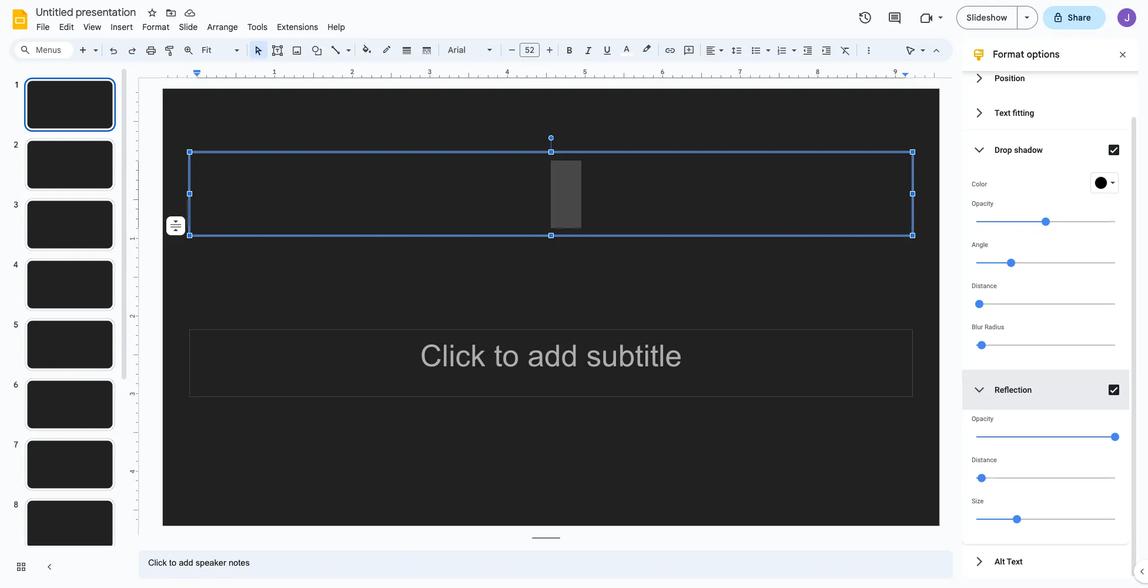Task type: vqa. For each thing, say whether or not it's contained in the screenshot.
SIMPLE
no



Task type: locate. For each thing, give the bounding box(es) containing it.
size slider
[[972, 505, 1120, 532]]

help
[[328, 22, 345, 32]]

opacity
[[972, 200, 994, 208], [972, 415, 994, 423]]

Font size field
[[520, 43, 545, 60]]

1 vertical spatial distance image
[[978, 474, 986, 482]]

distance
[[972, 282, 997, 290], [972, 456, 997, 464]]

distance image up blur
[[976, 300, 984, 308]]

format for format
[[142, 22, 170, 32]]

format options
[[993, 49, 1060, 61]]

share button
[[1043, 6, 1106, 29]]

0 vertical spatial distance image
[[976, 300, 984, 308]]

shape image
[[310, 42, 324, 58]]

0 vertical spatial text
[[995, 108, 1011, 117]]

drop shadow
[[995, 145, 1043, 155]]

0 vertical spatial distance slider
[[972, 290, 1120, 317]]

2 opacity from the top
[[972, 415, 994, 423]]

alt text
[[995, 557, 1023, 566]]

menu bar inside menu bar banner
[[32, 15, 350, 35]]

1 vertical spatial distance
[[972, 456, 997, 464]]

font list. arial selected. option
[[448, 42, 481, 58]]

distance slider up the size slider
[[972, 464, 1120, 491]]

alt
[[995, 557, 1006, 566]]

angle slider
[[972, 249, 1120, 276]]

file
[[36, 22, 50, 32]]

format
[[142, 22, 170, 32], [993, 49, 1025, 61]]

distance for second distance slider from the bottom of the format options section
[[972, 282, 997, 290]]

1 horizontal spatial opacity image
[[1112, 433, 1120, 441]]

slide menu item
[[174, 20, 203, 34]]

opacity image
[[1042, 218, 1050, 226], [1112, 433, 1120, 441]]

insert image image
[[290, 42, 304, 58]]

2 distance from the top
[[972, 456, 997, 464]]

1 vertical spatial format
[[993, 49, 1025, 61]]

distance for 2nd distance slider from the top
[[972, 456, 997, 464]]

text right "alt"
[[1007, 557, 1023, 566]]

1 vertical spatial opacity image
[[1112, 433, 1120, 441]]

options
[[1027, 49, 1060, 61]]

2 distance slider from the top
[[972, 464, 1120, 491]]

navigation
[[0, 66, 129, 588]]

1 vertical spatial opacity
[[972, 415, 994, 423]]

presentation options image
[[1025, 16, 1030, 19]]

0 horizontal spatial opacity image
[[1042, 218, 1050, 226]]

format options application
[[0, 0, 1149, 588]]

2 opacity slider from the top
[[972, 423, 1120, 450]]

1 opacity from the top
[[972, 200, 994, 208]]

1 opacity slider from the top
[[972, 208, 1120, 235]]

distance up the 'blur radius'
[[972, 282, 997, 290]]

right margin image
[[903, 69, 940, 78]]

1 vertical spatial opacity slider
[[972, 423, 1120, 450]]

fitting
[[1013, 108, 1035, 117]]

edit
[[59, 22, 74, 32]]

opacity image up angle slider at the right top
[[1042, 218, 1050, 226]]

opacity slider up angle slider at the right top
[[972, 208, 1120, 235]]

menu bar containing file
[[32, 15, 350, 35]]

distance up size
[[972, 456, 997, 464]]

opacity image for second opacity "slider" from the bottom
[[1042, 218, 1050, 226]]

tools menu item
[[243, 20, 272, 34]]

size
[[972, 498, 984, 505]]

distance image up size
[[978, 474, 986, 482]]

1 vertical spatial distance slider
[[972, 464, 1120, 491]]

format menu item
[[138, 20, 174, 34]]

distance slider up blur radius slider
[[972, 290, 1120, 317]]

format up the 'position'
[[993, 49, 1025, 61]]

format down star option at the left top of the page
[[142, 22, 170, 32]]

drop
[[995, 145, 1013, 155]]

help menu item
[[323, 20, 350, 34]]

text
[[995, 108, 1011, 117], [1007, 557, 1023, 566]]

text fitting tab
[[963, 95, 1130, 130]]

Menus field
[[15, 42, 74, 58]]

0 vertical spatial opacity
[[972, 200, 994, 208]]

1 horizontal spatial format
[[993, 49, 1025, 61]]

0 vertical spatial distance
[[972, 282, 997, 290]]

0 vertical spatial opacity slider
[[972, 208, 1120, 235]]

0 vertical spatial format
[[142, 22, 170, 32]]

opacity image down the toggle reflection option
[[1112, 433, 1120, 441]]

option
[[166, 216, 185, 235]]

text fitting
[[995, 108, 1035, 117]]

format inside menu item
[[142, 22, 170, 32]]

opacity slider down reflection "tab"
[[972, 423, 1120, 450]]

1 vertical spatial text
[[1007, 557, 1023, 566]]

1 distance from the top
[[972, 282, 997, 290]]

reflection
[[995, 385, 1032, 395]]

0 vertical spatial opacity image
[[1042, 218, 1050, 226]]

text left fitting
[[995, 108, 1011, 117]]

border weight option
[[400, 42, 414, 58]]

format inside section
[[993, 49, 1025, 61]]

opacity slider
[[972, 208, 1120, 235], [972, 423, 1120, 450]]

menu bar
[[32, 15, 350, 35]]

main toolbar
[[73, 0, 889, 334]]

distance slider
[[972, 290, 1120, 317], [972, 464, 1120, 491]]

blur radius
[[972, 323, 1005, 331]]

text inside tab
[[1007, 557, 1023, 566]]

0 horizontal spatial format
[[142, 22, 170, 32]]

slide
[[179, 22, 198, 32]]

distance image
[[976, 300, 984, 308], [978, 474, 986, 482]]

menu bar banner
[[0, 0, 1149, 588]]



Task type: describe. For each thing, give the bounding box(es) containing it.
alt text tab
[[963, 544, 1130, 579]]

Toggle reflection checkbox
[[1103, 378, 1126, 402]]

extensions menu item
[[272, 20, 323, 34]]

format for format options
[[993, 49, 1025, 61]]

slideshow
[[967, 12, 1008, 23]]

shadow
[[1015, 145, 1043, 155]]

arrange
[[207, 22, 238, 32]]

Rename text field
[[32, 5, 143, 19]]

insert
[[111, 22, 133, 32]]

opacity for second opacity "slider" from the bottom
[[972, 200, 994, 208]]

file menu item
[[32, 20, 54, 34]]

border dash option
[[420, 42, 434, 58]]

view
[[83, 22, 101, 32]]

color
[[972, 181, 988, 188]]

tools
[[248, 22, 268, 32]]

mode and view toolbar
[[902, 38, 946, 62]]

radius
[[985, 323, 1005, 331]]

highlight color image
[[641, 42, 653, 56]]

angle
[[972, 241, 989, 249]]

format options section
[[963, 38, 1139, 579]]

live pointer settings image
[[918, 42, 926, 46]]

view menu item
[[79, 20, 106, 34]]

distance image for second distance slider from the bottom of the format options section
[[976, 300, 984, 308]]

insert menu item
[[106, 20, 138, 34]]

opacity image for 2nd opacity "slider" from the top
[[1112, 433, 1120, 441]]

shrink text on overflow image
[[168, 218, 184, 234]]

new slide with layout image
[[91, 42, 98, 46]]

angle image
[[1008, 259, 1016, 267]]

select line image
[[343, 42, 351, 46]]

navigation inside format options application
[[0, 66, 129, 588]]

position tab
[[963, 61, 1130, 95]]

text inside tab
[[995, 108, 1011, 117]]

edit menu item
[[54, 20, 79, 34]]

arial
[[448, 45, 466, 55]]

distance image for 2nd distance slider from the top
[[978, 474, 986, 482]]

blur radius image
[[978, 341, 986, 349]]

fill color: transparent image
[[360, 42, 374, 57]]

Zoom field
[[198, 42, 245, 59]]

blur
[[972, 323, 984, 331]]

Zoom text field
[[200, 42, 233, 58]]

left margin image
[[164, 69, 201, 78]]

Star checkbox
[[144, 5, 161, 21]]

Font size text field
[[521, 43, 539, 57]]

arrange menu item
[[203, 20, 243, 34]]

extensions
[[277, 22, 318, 32]]

line & paragraph spacing image
[[730, 42, 744, 58]]

position
[[995, 73, 1026, 83]]

border color: transparent image
[[380, 42, 394, 57]]

text color image
[[621, 42, 633, 56]]

drop shadow tab
[[963, 130, 1130, 170]]

Toggle shadow checkbox
[[1103, 138, 1126, 162]]

slideshow button
[[957, 6, 1018, 29]]

share
[[1068, 12, 1092, 23]]

reflection tab
[[963, 370, 1130, 410]]

opacity for 2nd opacity "slider" from the top
[[972, 415, 994, 423]]

size image
[[1013, 515, 1022, 523]]

1 distance slider from the top
[[972, 290, 1120, 317]]

blur radius slider
[[972, 331, 1120, 358]]



